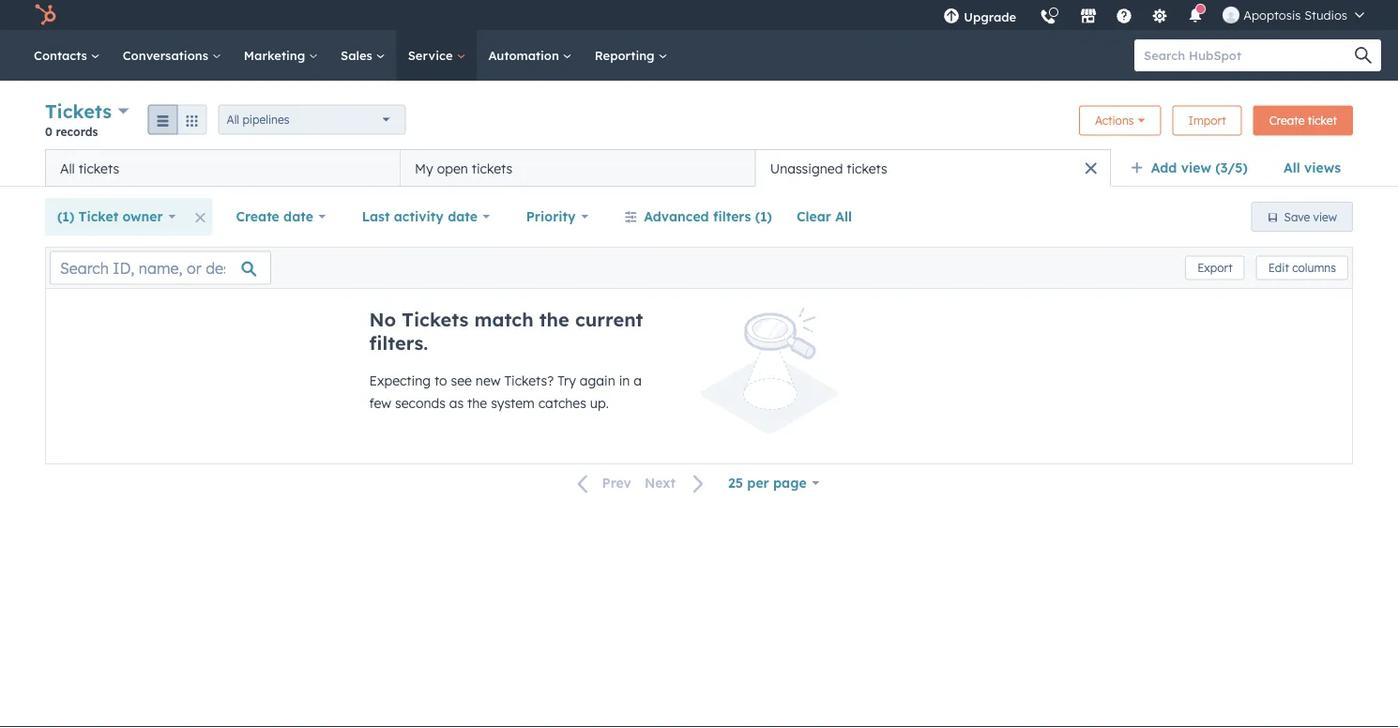 Task type: describe. For each thing, give the bounding box(es) containing it.
create ticket
[[1270, 114, 1337, 128]]

tickets for unassigned tickets
[[847, 160, 888, 176]]

ticket
[[1308, 114, 1337, 128]]

all tickets
[[60, 160, 119, 176]]

(1) inside button
[[755, 208, 772, 225]]

Search HubSpot search field
[[1135, 39, 1365, 71]]

in
[[619, 373, 630, 389]]

edit columns
[[1269, 261, 1336, 275]]

advanced
[[644, 208, 709, 225]]

edit columns button
[[1256, 256, 1349, 280]]

date inside popup button
[[448, 208, 478, 225]]

contacts link
[[23, 30, 111, 81]]

view for add
[[1181, 160, 1212, 176]]

up.
[[590, 395, 609, 412]]

save view
[[1284, 210, 1337, 224]]

no
[[369, 308, 396, 331]]

notifications button
[[1180, 0, 1212, 30]]

create for create ticket
[[1270, 114, 1305, 128]]

tickets button
[[45, 98, 129, 125]]

date inside popup button
[[284, 208, 313, 225]]

last
[[362, 208, 390, 225]]

page
[[773, 475, 807, 491]]

contacts
[[34, 47, 91, 63]]

all for all pipelines
[[227, 113, 239, 127]]

to
[[435, 373, 447, 389]]

sales
[[341, 47, 376, 63]]

marketplaces image
[[1080, 8, 1097, 25]]

upgrade
[[964, 9, 1017, 24]]

group inside tickets banner
[[148, 105, 207, 135]]

marketing link
[[233, 30, 329, 81]]

(1) ticket owner
[[57, 208, 163, 225]]

settings image
[[1152, 8, 1169, 25]]

settings link
[[1141, 0, 1180, 30]]

0
[[45, 124, 52, 138]]

tickets banner
[[45, 98, 1353, 149]]

filters.
[[369, 331, 428, 355]]

priority
[[526, 208, 576, 225]]

export
[[1198, 261, 1233, 275]]

hubspot image
[[34, 4, 56, 26]]

studios
[[1305, 7, 1348, 23]]

match
[[474, 308, 534, 331]]

help button
[[1109, 0, 1141, 30]]

menu containing apoptosis studios
[[932, 0, 1376, 37]]

new
[[476, 373, 501, 389]]

export button
[[1186, 256, 1245, 280]]

apoptosis studios button
[[1212, 0, 1376, 30]]

my
[[415, 160, 433, 176]]

25
[[728, 475, 743, 491]]

last activity date button
[[350, 198, 503, 236]]

per
[[747, 475, 769, 491]]

clear all button
[[785, 198, 864, 236]]

the inside expecting to see new tickets? try again in a few seconds as the system catches up.
[[467, 395, 487, 412]]

reporting
[[595, 47, 658, 63]]

service link
[[397, 30, 477, 81]]

tickets?
[[504, 373, 554, 389]]

advanced filters (1)
[[644, 208, 772, 225]]

the inside no tickets match the current filters.
[[539, 308, 569, 331]]

notifications image
[[1187, 8, 1204, 25]]

calling icon button
[[1033, 2, 1065, 30]]

help image
[[1116, 8, 1133, 25]]

advanced filters (1) button
[[612, 198, 785, 236]]

actions button
[[1079, 106, 1162, 136]]

see
[[451, 373, 472, 389]]

create date button
[[224, 198, 339, 236]]

view for save
[[1314, 210, 1337, 224]]

marketplaces button
[[1069, 0, 1109, 30]]

try
[[558, 373, 576, 389]]

all views link
[[1272, 149, 1353, 187]]

all tickets button
[[45, 149, 400, 187]]

a
[[634, 373, 642, 389]]

expecting to see new tickets? try again in a few seconds as the system catches up.
[[369, 373, 642, 412]]



Task type: locate. For each thing, give the bounding box(es) containing it.
reporting link
[[584, 30, 679, 81]]

2 horizontal spatial tickets
[[847, 160, 888, 176]]

tickets right open
[[472, 160, 513, 176]]

0 horizontal spatial view
[[1181, 160, 1212, 176]]

automation
[[488, 47, 563, 63]]

all inside popup button
[[227, 113, 239, 127]]

service
[[408, 47, 457, 63]]

expecting
[[369, 373, 431, 389]]

3 tickets from the left
[[847, 160, 888, 176]]

1 horizontal spatial the
[[539, 308, 569, 331]]

again
[[580, 373, 615, 389]]

current
[[575, 308, 643, 331]]

1 (1) from the left
[[57, 208, 74, 225]]

pipelines
[[243, 113, 289, 127]]

0 horizontal spatial tickets
[[45, 99, 112, 123]]

date right activity
[[448, 208, 478, 225]]

create
[[1270, 114, 1305, 128], [236, 208, 280, 225]]

my open tickets
[[415, 160, 513, 176]]

the right match in the left of the page
[[539, 308, 569, 331]]

all pipelines button
[[218, 105, 406, 135]]

Search ID, name, or description search field
[[50, 251, 271, 285]]

add view (3/5) button
[[1119, 149, 1272, 187]]

1 horizontal spatial tickets
[[402, 308, 469, 331]]

0 vertical spatial the
[[539, 308, 569, 331]]

calling icon image
[[1040, 9, 1057, 26]]

unassigned tickets button
[[756, 149, 1111, 187]]

1 horizontal spatial (1)
[[755, 208, 772, 225]]

all
[[227, 113, 239, 127], [1284, 160, 1301, 176], [60, 160, 75, 176], [836, 208, 852, 225]]

hubspot link
[[23, 4, 70, 26]]

save view button
[[1252, 202, 1353, 232]]

save
[[1284, 210, 1310, 224]]

priority button
[[514, 198, 601, 236]]

1 date from the left
[[284, 208, 313, 225]]

search button
[[1346, 39, 1382, 71]]

all for all tickets
[[60, 160, 75, 176]]

menu
[[932, 0, 1376, 37]]

(1)
[[57, 208, 74, 225], [755, 208, 772, 225]]

actions
[[1095, 114, 1134, 128]]

1 horizontal spatial tickets
[[472, 160, 513, 176]]

last activity date
[[362, 208, 478, 225]]

apoptosis studios
[[1244, 7, 1348, 23]]

date left last
[[284, 208, 313, 225]]

create left 'ticket'
[[1270, 114, 1305, 128]]

tickets down records in the left top of the page
[[79, 160, 119, 176]]

0 horizontal spatial create
[[236, 208, 280, 225]]

0 horizontal spatial the
[[467, 395, 487, 412]]

1 vertical spatial view
[[1314, 210, 1337, 224]]

seconds
[[395, 395, 446, 412]]

my open tickets button
[[400, 149, 756, 187]]

edit
[[1269, 261, 1289, 275]]

2 date from the left
[[448, 208, 478, 225]]

1 horizontal spatial date
[[448, 208, 478, 225]]

(1) left ticket at the left top
[[57, 208, 74, 225]]

create inside create ticket button
[[1270, 114, 1305, 128]]

(1) right filters
[[755, 208, 772, 225]]

marketing
[[244, 47, 309, 63]]

all right clear
[[836, 208, 852, 225]]

next button
[[638, 471, 716, 496]]

next
[[645, 475, 676, 491]]

import button
[[1173, 106, 1242, 136]]

few
[[369, 395, 391, 412]]

all left views
[[1284, 160, 1301, 176]]

0 vertical spatial create
[[1270, 114, 1305, 128]]

all down 0 records
[[60, 160, 75, 176]]

prev
[[602, 475, 632, 491]]

prev button
[[566, 471, 638, 496]]

view
[[1181, 160, 1212, 176], [1314, 210, 1337, 224]]

the right the as
[[467, 395, 487, 412]]

clear all
[[797, 208, 852, 225]]

clear
[[797, 208, 831, 225]]

group
[[148, 105, 207, 135]]

automation link
[[477, 30, 584, 81]]

view inside button
[[1314, 210, 1337, 224]]

import
[[1189, 114, 1226, 128]]

add
[[1151, 160, 1177, 176]]

tickets right unassigned in the top of the page
[[847, 160, 888, 176]]

tickets right no
[[402, 308, 469, 331]]

create inside create date popup button
[[236, 208, 280, 225]]

pagination navigation
[[566, 471, 716, 496]]

view right add in the right of the page
[[1181, 160, 1212, 176]]

0 vertical spatial view
[[1181, 160, 1212, 176]]

(1) ticket owner button
[[45, 198, 188, 236]]

catches
[[538, 395, 587, 412]]

date
[[284, 208, 313, 225], [448, 208, 478, 225]]

1 horizontal spatial view
[[1314, 210, 1337, 224]]

create date
[[236, 208, 313, 225]]

tickets inside no tickets match the current filters.
[[402, 308, 469, 331]]

owner
[[122, 208, 163, 225]]

2 (1) from the left
[[755, 208, 772, 225]]

tickets
[[45, 99, 112, 123], [402, 308, 469, 331]]

all for all views
[[1284, 160, 1301, 176]]

tickets for all tickets
[[79, 160, 119, 176]]

1 vertical spatial tickets
[[402, 308, 469, 331]]

filters
[[713, 208, 751, 225]]

all pipelines
[[227, 113, 289, 127]]

unassigned tickets
[[770, 160, 888, 176]]

0 horizontal spatial (1)
[[57, 208, 74, 225]]

views
[[1305, 160, 1341, 176]]

create ticket button
[[1254, 106, 1353, 136]]

view inside popup button
[[1181, 160, 1212, 176]]

no tickets match the current filters.
[[369, 308, 643, 355]]

open
[[437, 160, 468, 176]]

as
[[449, 395, 464, 412]]

0 vertical spatial tickets
[[45, 99, 112, 123]]

ticket
[[78, 208, 118, 225]]

create down all tickets button
[[236, 208, 280, 225]]

1 tickets from the left
[[79, 160, 119, 176]]

0 horizontal spatial date
[[284, 208, 313, 225]]

(1) inside popup button
[[57, 208, 74, 225]]

all left "pipelines"
[[227, 113, 239, 127]]

view right save on the right of page
[[1314, 210, 1337, 224]]

columns
[[1293, 261, 1336, 275]]

unassigned
[[770, 160, 843, 176]]

(3/5)
[[1216, 160, 1248, 176]]

1 horizontal spatial create
[[1270, 114, 1305, 128]]

25 per page
[[728, 475, 807, 491]]

2 tickets from the left
[[472, 160, 513, 176]]

tara schultz image
[[1223, 7, 1240, 23]]

upgrade image
[[943, 8, 960, 25]]

0 records
[[45, 124, 98, 138]]

the
[[539, 308, 569, 331], [467, 395, 487, 412]]

conversations link
[[111, 30, 233, 81]]

search image
[[1355, 47, 1372, 64]]

create for create date
[[236, 208, 280, 225]]

system
[[491, 395, 535, 412]]

tickets inside button
[[79, 160, 119, 176]]

conversations
[[123, 47, 212, 63]]

add view (3/5)
[[1151, 160, 1248, 176]]

tickets inside popup button
[[45, 99, 112, 123]]

records
[[56, 124, 98, 138]]

apoptosis
[[1244, 7, 1301, 23]]

activity
[[394, 208, 444, 225]]

0 horizontal spatial tickets
[[79, 160, 119, 176]]

tickets up records in the left top of the page
[[45, 99, 112, 123]]

1 vertical spatial create
[[236, 208, 280, 225]]

all views
[[1284, 160, 1341, 176]]

1 vertical spatial the
[[467, 395, 487, 412]]



Task type: vqa. For each thing, say whether or not it's contained in the screenshot.
first Press to sort. image from the right
no



